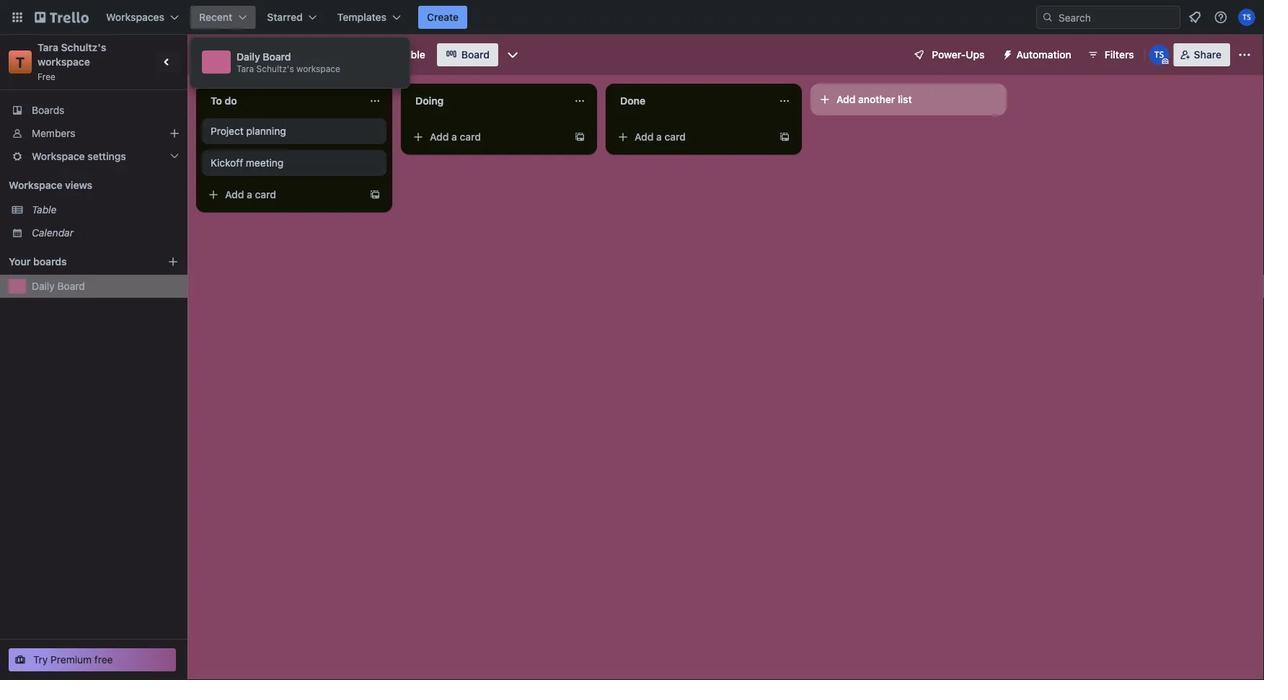 Task type: locate. For each thing, give the bounding box(es) containing it.
list
[[898, 93, 912, 105]]

kickoff meeting
[[211, 157, 284, 169]]

primary element
[[0, 0, 1265, 35]]

0 horizontal spatial add a card button
[[202, 183, 364, 206]]

add a card
[[430, 131, 481, 143], [635, 131, 686, 143], [225, 189, 276, 201]]

0 horizontal spatial schultz's
[[61, 41, 106, 53]]

try premium free button
[[9, 648, 176, 672]]

workspace
[[339, 49, 392, 61], [32, 150, 85, 162], [9, 179, 62, 191]]

0 horizontal spatial create from template… image
[[369, 189, 381, 201]]

daily board
[[206, 47, 277, 62], [32, 280, 85, 292]]

workspace settings
[[32, 150, 126, 162]]

create from template… image for doing
[[574, 131, 586, 143]]

planning
[[246, 125, 286, 137]]

2 horizontal spatial a
[[657, 131, 662, 143]]

add a card down done
[[635, 131, 686, 143]]

2 horizontal spatial card
[[665, 131, 686, 143]]

To do text field
[[202, 89, 361, 113]]

tara up free
[[38, 41, 58, 53]]

a down kickoff meeting
[[247, 189, 252, 201]]

add a card button down kickoff meeting link
[[202, 183, 364, 206]]

workspace up table
[[9, 179, 62, 191]]

card down meeting
[[255, 189, 276, 201]]

customize views image
[[506, 48, 520, 62]]

daily board down boards on the left top of the page
[[32, 280, 85, 292]]

workspace down members
[[32, 150, 85, 162]]

1 vertical spatial tara
[[237, 63, 254, 74]]

doing
[[416, 95, 444, 107]]

a down doing text field
[[452, 131, 457, 143]]

tara up do
[[237, 63, 254, 74]]

workspace for workspace settings
[[32, 150, 85, 162]]

0 notifications image
[[1187, 9, 1204, 26]]

1 horizontal spatial add a card
[[430, 131, 481, 143]]

add a card for to do
[[225, 189, 276, 201]]

add another list
[[837, 93, 912, 105]]

a
[[452, 131, 457, 143], [657, 131, 662, 143], [247, 189, 252, 201]]

0 vertical spatial daily board
[[206, 47, 277, 62]]

your
[[9, 256, 31, 268]]

schultz's down star or unstar board 'icon'
[[256, 63, 294, 74]]

1 horizontal spatial card
[[460, 131, 481, 143]]

workspace inside button
[[339, 49, 392, 61]]

0 horizontal spatial tara
[[38, 41, 58, 53]]

starred button
[[258, 6, 326, 29]]

0 vertical spatial tara
[[38, 41, 58, 53]]

add a card down kickoff meeting
[[225, 189, 276, 201]]

a down done text box
[[657, 131, 662, 143]]

share button
[[1174, 43, 1231, 66]]

workspace for workspace views
[[9, 179, 62, 191]]

board inside daily board tara schultz's workspace
[[263, 51, 291, 63]]

daily
[[206, 47, 237, 62], [237, 51, 260, 63], [32, 280, 55, 292]]

card down doing text field
[[460, 131, 481, 143]]

workspace inside dropdown button
[[32, 150, 85, 162]]

table link
[[32, 203, 179, 217]]

workspace
[[38, 56, 90, 68], [297, 63, 340, 74]]

members link
[[0, 122, 188, 145]]

0 horizontal spatial daily board
[[32, 280, 85, 292]]

0 horizontal spatial workspace
[[38, 56, 90, 68]]

0 horizontal spatial card
[[255, 189, 276, 201]]

add a card button for done
[[612, 126, 773, 149]]

workspace down star or unstar board 'icon'
[[297, 63, 340, 74]]

a for to do
[[247, 189, 252, 201]]

2 horizontal spatial add a card
[[635, 131, 686, 143]]

1 horizontal spatial create from template… image
[[574, 131, 586, 143]]

tara schultz's workspace free
[[38, 41, 109, 82]]

tara schultz's workspace link
[[38, 41, 109, 68]]

filters button
[[1083, 43, 1139, 66]]

add
[[837, 93, 856, 105], [430, 131, 449, 143], [635, 131, 654, 143], [225, 189, 244, 201]]

workspace settings button
[[0, 145, 188, 168]]

schultz's down back to home image
[[61, 41, 106, 53]]

daily board inside text field
[[206, 47, 277, 62]]

star or unstar board image
[[293, 49, 305, 61]]

project planning
[[211, 125, 286, 137]]

starred
[[267, 11, 303, 23]]

daily inside daily board tara schultz's workspace
[[237, 51, 260, 63]]

workspace visible
[[339, 49, 425, 61]]

1 vertical spatial schultz's
[[256, 63, 294, 74]]

add down done
[[635, 131, 654, 143]]

open information menu image
[[1214, 10, 1228, 25]]

Done text field
[[612, 89, 770, 113]]

2 horizontal spatial add a card button
[[612, 126, 773, 149]]

1 vertical spatial daily board
[[32, 280, 85, 292]]

add a card button
[[407, 126, 568, 149], [612, 126, 773, 149], [202, 183, 364, 206]]

schultz's
[[61, 41, 106, 53], [256, 63, 294, 74]]

show menu image
[[1238, 48, 1252, 62]]

workspace down templates popup button
[[339, 49, 392, 61]]

do
[[225, 95, 237, 107]]

another
[[858, 93, 895, 105]]

Doing text field
[[407, 89, 566, 113]]

1 horizontal spatial tara
[[237, 63, 254, 74]]

add a card button down done text box
[[612, 126, 773, 149]]

0 horizontal spatial a
[[247, 189, 252, 201]]

daily inside text field
[[206, 47, 237, 62]]

board
[[240, 47, 277, 62], [462, 49, 490, 61], [263, 51, 291, 63], [57, 280, 85, 292]]

add a card down doing
[[430, 131, 481, 143]]

done
[[620, 95, 646, 107]]

card
[[460, 131, 481, 143], [665, 131, 686, 143], [255, 189, 276, 201]]

sm image
[[997, 43, 1017, 63]]

create button
[[418, 6, 468, 29]]

power-
[[932, 49, 966, 61]]

2 vertical spatial workspace
[[9, 179, 62, 191]]

card down done text box
[[665, 131, 686, 143]]

create from template… image
[[574, 131, 586, 143], [779, 131, 791, 143], [369, 189, 381, 201]]

to do
[[211, 95, 237, 107]]

your boards
[[9, 256, 67, 268]]

0 horizontal spatial add a card
[[225, 189, 276, 201]]

share
[[1194, 49, 1222, 61]]

add down doing
[[430, 131, 449, 143]]

0 vertical spatial schultz's
[[61, 41, 106, 53]]

add a card button down doing text field
[[407, 126, 568, 149]]

1 horizontal spatial schultz's
[[256, 63, 294, 74]]

a for done
[[657, 131, 662, 143]]

ups
[[966, 49, 985, 61]]

1 horizontal spatial a
[[452, 131, 457, 143]]

0 vertical spatial workspace
[[339, 49, 392, 61]]

boards link
[[0, 99, 188, 122]]

2 horizontal spatial create from template… image
[[779, 131, 791, 143]]

card for doing
[[460, 131, 481, 143]]

board link
[[437, 43, 498, 66]]

1 vertical spatial workspace
[[32, 150, 85, 162]]

1 horizontal spatial workspace
[[297, 63, 340, 74]]

workspace up free
[[38, 56, 90, 68]]

1 horizontal spatial add a card button
[[407, 126, 568, 149]]

try premium free
[[33, 654, 113, 666]]

daily board down recent 'popup button' on the left top
[[206, 47, 277, 62]]

1 horizontal spatial daily board
[[206, 47, 277, 62]]

add down kickoff
[[225, 189, 244, 201]]

tara
[[38, 41, 58, 53], [237, 63, 254, 74]]

tara schultz (taraschultz7) image
[[1150, 45, 1170, 65]]

Board name text field
[[199, 43, 284, 66]]



Task type: describe. For each thing, give the bounding box(es) containing it.
add for doing
[[430, 131, 449, 143]]

add for done
[[635, 131, 654, 143]]

your boards with 1 items element
[[9, 253, 146, 271]]

to
[[211, 95, 222, 107]]

free
[[94, 654, 113, 666]]

tara schultz (taraschultz7) image
[[1239, 9, 1256, 26]]

table
[[32, 204, 57, 216]]

schultz's inside tara schultz's workspace free
[[61, 41, 106, 53]]

workspace for workspace visible
[[339, 49, 392, 61]]

boards
[[33, 256, 67, 268]]

workspace visible button
[[313, 43, 434, 66]]

card for to do
[[255, 189, 276, 201]]

settings
[[88, 150, 126, 162]]

create
[[427, 11, 459, 23]]

add a card for done
[[635, 131, 686, 143]]

create from template… image for to do
[[369, 189, 381, 201]]

templates button
[[329, 6, 410, 29]]

Search field
[[1054, 6, 1180, 28]]

daily board tara schultz's workspace
[[237, 51, 340, 74]]

a for doing
[[452, 131, 457, 143]]

t link
[[9, 50, 32, 74]]

add for to do
[[225, 189, 244, 201]]

this member is an admin of this board. image
[[1163, 58, 1169, 65]]

search image
[[1042, 12, 1054, 23]]

recent
[[199, 11, 232, 23]]

recent button
[[190, 6, 256, 29]]

members
[[32, 127, 75, 139]]

automation button
[[997, 43, 1080, 66]]

card for done
[[665, 131, 686, 143]]

daily board link
[[32, 279, 179, 294]]

add a card button for to do
[[202, 183, 364, 206]]

add board image
[[167, 256, 179, 268]]

workspace views
[[9, 179, 92, 191]]

calendar
[[32, 227, 74, 239]]

t
[[16, 53, 25, 70]]

filters
[[1105, 49, 1134, 61]]

workspace inside daily board tara schultz's workspace
[[297, 63, 340, 74]]

workspaces
[[106, 11, 165, 23]]

create from template… image for done
[[779, 131, 791, 143]]

automation
[[1017, 49, 1072, 61]]

add a card button for doing
[[407, 126, 568, 149]]

views
[[65, 179, 92, 191]]

tara inside daily board tara schultz's workspace
[[237, 63, 254, 74]]

board inside text field
[[240, 47, 277, 62]]

premium
[[51, 654, 92, 666]]

add left another
[[837, 93, 856, 105]]

power-ups
[[932, 49, 985, 61]]

workspace navigation collapse icon image
[[157, 52, 177, 72]]

templates
[[337, 11, 387, 23]]

project
[[211, 125, 244, 137]]

project planning link
[[211, 124, 378, 139]]

tara inside tara schultz's workspace free
[[38, 41, 58, 53]]

workspace inside tara schultz's workspace free
[[38, 56, 90, 68]]

visible
[[395, 49, 425, 61]]

try
[[33, 654, 48, 666]]

kickoff meeting link
[[211, 156, 378, 170]]

add a card for doing
[[430, 131, 481, 143]]

calendar link
[[32, 226, 179, 240]]

kickoff
[[211, 157, 243, 169]]

boards
[[32, 104, 64, 116]]

back to home image
[[35, 6, 89, 29]]

add another list button
[[811, 84, 1007, 115]]

meeting
[[246, 157, 284, 169]]

free
[[38, 71, 56, 82]]

schultz's inside daily board tara schultz's workspace
[[256, 63, 294, 74]]

workspaces button
[[97, 6, 188, 29]]

power-ups button
[[903, 43, 994, 66]]



Task type: vqa. For each thing, say whether or not it's contained in the screenshot.
the Search boards Text Field
no



